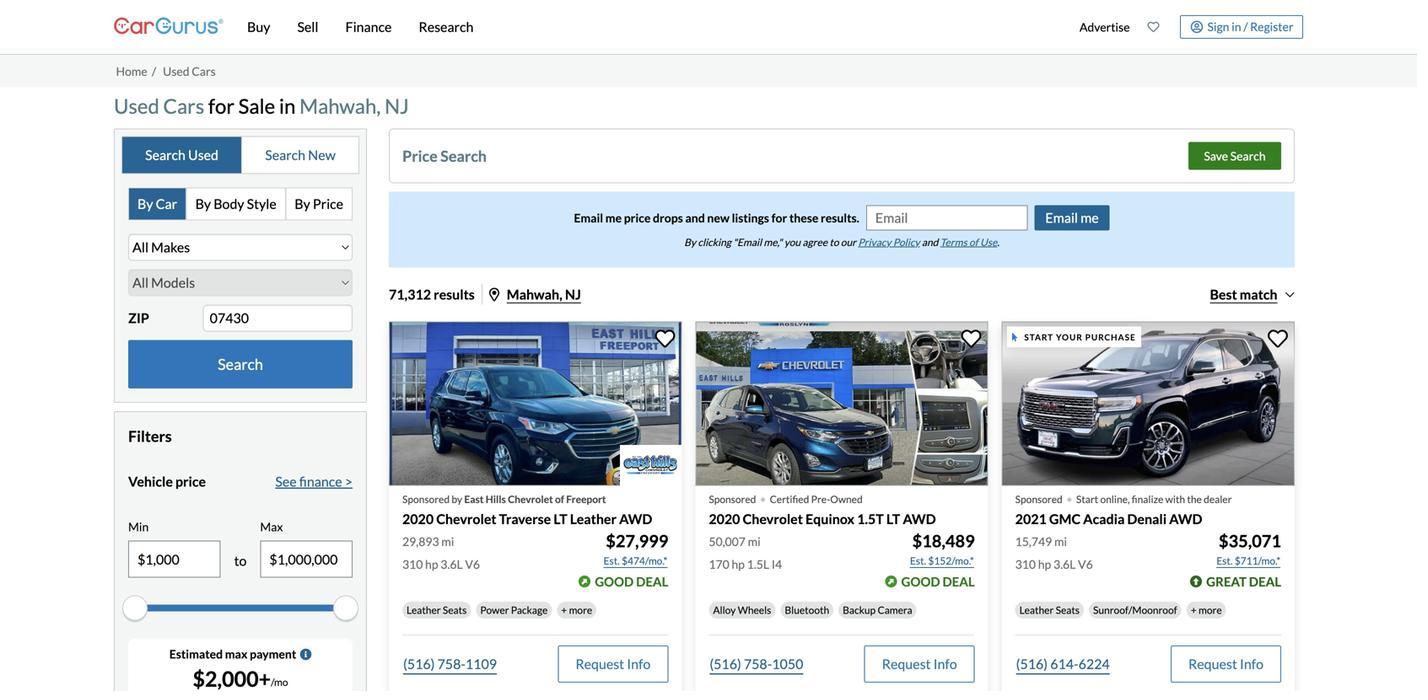 Task type: locate. For each thing, give the bounding box(es) containing it.
by left "body"
[[195, 196, 211, 212]]

/ right home link
[[152, 64, 156, 78]]

mahwah, nj button
[[489, 286, 581, 303]]

price right vehicle
[[175, 473, 206, 490]]

with
[[1165, 494, 1185, 506]]

v6 down acadia
[[1078, 557, 1093, 572]]

1 horizontal spatial more
[[1199, 604, 1222, 616]]

filters
[[128, 427, 172, 446]]

1 · from the left
[[759, 483, 766, 513]]

1 vertical spatial price
[[313, 196, 343, 212]]

1 horizontal spatial good deal
[[901, 574, 975, 590]]

2020 up the 50,007 at the bottom right of the page
[[709, 511, 740, 528]]

sponsored inside sponsored · start online, finalize with the dealer 2021 gmc acadia denali awd
[[1015, 494, 1063, 506]]

2 hp from the left
[[732, 557, 745, 572]]

310 down 29,893
[[402, 557, 423, 572]]

3 awd from the left
[[1169, 511, 1202, 528]]

0 horizontal spatial me
[[605, 211, 622, 225]]

1 request info from the left
[[576, 656, 651, 673]]

request info for $27,999
[[576, 656, 651, 673]]

0 horizontal spatial +
[[561, 604, 567, 616]]

request
[[576, 656, 624, 673], [882, 656, 931, 673], [1189, 656, 1237, 673]]

3 sponsored from the left
[[1015, 494, 1063, 506]]

wheels
[[738, 604, 771, 616]]

0 horizontal spatial 758-
[[437, 656, 466, 673]]

1 awd from the left
[[619, 511, 652, 528]]

(516) for $35,071
[[1016, 656, 1048, 673]]

mi inside 50,007 mi 170 hp 1.5l i4
[[748, 535, 761, 549]]

policy
[[893, 236, 920, 248]]

0 vertical spatial for
[[208, 94, 234, 118]]

request info
[[576, 656, 651, 673], [882, 656, 957, 673], [1189, 656, 1264, 673]]

deal down $711/mo.*
[[1249, 574, 1281, 590]]

1.5l
[[747, 557, 769, 572]]

Email email field
[[867, 206, 1027, 230]]

research
[[419, 19, 474, 35]]

3.6l for ·
[[1053, 557, 1076, 572]]

v6 down east
[[465, 557, 480, 572]]

nj right map marker alt image
[[565, 286, 581, 303]]

2 horizontal spatial request
[[1189, 656, 1237, 673]]

(516) left 1109
[[403, 656, 435, 673]]

leather down 15,749 mi 310 hp 3.6l v6
[[1020, 604, 1054, 616]]

start your purchase
[[1024, 332, 1136, 342]]

east
[[464, 494, 484, 506]]

and left new
[[685, 211, 705, 225]]

awd up $18,489
[[903, 511, 936, 528]]

car
[[156, 196, 177, 212]]

2 horizontal spatial hp
[[1038, 557, 1051, 572]]

pacific blue metallic 2020 chevrolet equinox 1.5t lt awd suv / crossover four-wheel drive automatic image
[[695, 322, 988, 486]]

310 inside 15,749 mi 310 hp 3.6l v6
[[1015, 557, 1036, 572]]

1 horizontal spatial (516)
[[710, 656, 741, 673]]

3 est. from the left
[[1217, 555, 1233, 567]]

to
[[829, 236, 839, 248], [234, 553, 247, 569]]

lt right 1.5t
[[886, 511, 900, 528]]

0 horizontal spatial nj
[[385, 94, 409, 118]]

cars down home / used cars
[[163, 94, 204, 118]]

in right the sign
[[1232, 19, 1241, 34]]

lt
[[554, 511, 567, 528], [886, 511, 900, 528]]

0 horizontal spatial request info button
[[558, 646, 668, 683]]

by
[[137, 196, 153, 212], [195, 196, 211, 212], [295, 196, 310, 212], [684, 236, 696, 248]]

to left "max" text box
[[234, 553, 247, 569]]

0 horizontal spatial price
[[175, 473, 206, 490]]

leather seats up the (516) 758-1109
[[407, 604, 467, 616]]

used down home
[[114, 94, 159, 118]]

deal for $27,999
[[636, 574, 668, 590]]

29,893 mi 310 hp 3.6l v6
[[402, 535, 480, 572]]

mi right 29,893
[[441, 535, 454, 549]]

0 vertical spatial to
[[829, 236, 839, 248]]

info
[[627, 656, 651, 673], [933, 656, 957, 673], [1240, 656, 1264, 673]]

1 horizontal spatial request
[[882, 656, 931, 673]]

good for east hills chevrolet of freeport
[[595, 574, 634, 590]]

awd for east hills chevrolet of freeport
[[619, 511, 652, 528]]

more down great
[[1199, 604, 1222, 616]]

start
[[1024, 332, 1054, 342], [1076, 494, 1098, 506]]

by for by car
[[137, 196, 153, 212]]

0 vertical spatial price
[[624, 211, 651, 225]]

1 horizontal spatial mahwah,
[[507, 286, 562, 303]]

0 horizontal spatial mahwah,
[[299, 94, 381, 118]]

1 good deal from the left
[[595, 574, 668, 590]]

3 hp from the left
[[1038, 557, 1051, 572]]

1 horizontal spatial good
[[901, 574, 940, 590]]

1 horizontal spatial leather
[[570, 511, 617, 528]]

chevrolet up traverse
[[508, 494, 553, 506]]

1 horizontal spatial email
[[1045, 209, 1078, 226]]

used up "body"
[[188, 147, 218, 163]]

sponsored inside sponsored · certified pre-owned 2020 chevrolet equinox 1.5t lt awd
[[709, 494, 756, 506]]

leather down 29,893 mi 310 hp 3.6l v6
[[407, 604, 441, 616]]

good deal down est. $152/mo.* "button"
[[901, 574, 975, 590]]

1 (516) from the left
[[403, 656, 435, 673]]

0 vertical spatial nj
[[385, 94, 409, 118]]

used right home link
[[163, 64, 189, 78]]

3 deal from the left
[[1249, 574, 1281, 590]]

v6 inside 15,749 mi 310 hp 3.6l v6
[[1078, 557, 1093, 572]]

mi
[[441, 535, 454, 549], [748, 535, 761, 549], [1054, 535, 1067, 549]]

see finance >
[[275, 473, 353, 490]]

1 request info button from the left
[[558, 646, 668, 683]]

+
[[561, 604, 567, 616], [1191, 604, 1197, 616]]

2 request info button from the left
[[864, 646, 975, 683]]

hp down 29,893
[[425, 557, 438, 572]]

1 vertical spatial start
[[1076, 494, 1098, 506]]

search new tab
[[242, 137, 358, 173]]

sign in / register
[[1207, 19, 1294, 34]]

price search
[[402, 147, 487, 165]]

1 vertical spatial to
[[234, 553, 247, 569]]

email for email me
[[1045, 209, 1078, 226]]

1 horizontal spatial hp
[[732, 557, 745, 572]]

"email
[[733, 236, 762, 248]]

· left certified
[[759, 483, 766, 513]]

by right "style"
[[295, 196, 310, 212]]

0 horizontal spatial and
[[685, 211, 705, 225]]

1 est. from the left
[[604, 555, 620, 567]]

vehicle price
[[128, 473, 206, 490]]

buy
[[247, 19, 270, 35]]

price inside tab
[[313, 196, 343, 212]]

tab list containing search used
[[121, 136, 359, 174]]

0 horizontal spatial price
[[313, 196, 343, 212]]

2 horizontal spatial sponsored
[[1015, 494, 1063, 506]]

search for search
[[218, 355, 263, 374]]

3.6l down by
[[441, 557, 463, 572]]

est. up great
[[1217, 555, 1233, 567]]

1 + more from the left
[[561, 604, 592, 616]]

310 inside 29,893 mi 310 hp 3.6l v6
[[402, 557, 423, 572]]

good deal down est. $474/mo.* button
[[595, 574, 668, 590]]

0 horizontal spatial good deal
[[595, 574, 668, 590]]

0 vertical spatial in
[[1232, 19, 1241, 34]]

1 horizontal spatial lt
[[886, 511, 900, 528]]

our
[[841, 236, 856, 248]]

2 758- from the left
[[744, 656, 772, 673]]

· for $18,489
[[759, 483, 766, 513]]

mi for $18,489
[[748, 535, 761, 549]]

2 horizontal spatial (516)
[[1016, 656, 1048, 673]]

6224
[[1079, 656, 1110, 673]]

1 seats from the left
[[443, 604, 467, 616]]

search used tab
[[122, 137, 242, 173]]

3 request info from the left
[[1189, 656, 1264, 673]]

1 vertical spatial /
[[152, 64, 156, 78]]

1 good from the left
[[595, 574, 634, 590]]

2 horizontal spatial info
[[1240, 656, 1264, 673]]

0 vertical spatial tab list
[[121, 136, 359, 174]]

these
[[789, 211, 818, 225]]

/ left register
[[1244, 19, 1248, 34]]

3.6l
[[441, 557, 463, 572], [1053, 557, 1076, 572]]

2 info from the left
[[933, 656, 957, 673]]

awd inside sponsored · start online, finalize with the dealer 2021 gmc acadia denali awd
[[1169, 511, 1202, 528]]

1 horizontal spatial of
[[969, 236, 978, 248]]

leather seats up the (516) 614-6224
[[1020, 604, 1080, 616]]

nj up price search
[[385, 94, 409, 118]]

good deal
[[595, 574, 668, 590], [901, 574, 975, 590]]

· inside sponsored · certified pre-owned 2020 chevrolet equinox 1.5t lt awd
[[759, 483, 766, 513]]

0 horizontal spatial leather
[[407, 604, 441, 616]]

1 horizontal spatial /
[[1244, 19, 1248, 34]]

hp inside 50,007 mi 170 hp 1.5l i4
[[732, 557, 745, 572]]

0 vertical spatial of
[[969, 236, 978, 248]]

awd inside "sponsored by east hills chevrolet of freeport 2020 chevrolet traverse lt leather awd"
[[619, 511, 652, 528]]

user icon image
[[1190, 21, 1203, 33]]

mahwah, nj
[[507, 286, 581, 303]]

2 310 from the left
[[1015, 557, 1036, 572]]

alloy
[[713, 604, 736, 616]]

1 vertical spatial used
[[114, 94, 159, 118]]

mahwah, up "new"
[[299, 94, 381, 118]]

(516) inside (516) 758-1109 button
[[403, 656, 435, 673]]

1 horizontal spatial start
[[1076, 494, 1098, 506]]

3.6l inside 29,893 mi 310 hp 3.6l v6
[[441, 557, 463, 572]]

awd up $27,999
[[619, 511, 652, 528]]

package
[[511, 604, 548, 616]]

0 horizontal spatial leather seats
[[407, 604, 467, 616]]

mi down gmc
[[1054, 535, 1067, 549]]

0 horizontal spatial (516)
[[403, 656, 435, 673]]

1 horizontal spatial request info
[[882, 656, 957, 673]]

sign in / register menu item
[[1168, 15, 1303, 39]]

2 request info from the left
[[882, 656, 957, 673]]

deal down $152/mo.*
[[943, 574, 975, 590]]

est. for $18,489
[[910, 555, 926, 567]]

me for email me price drops and new listings for these results.
[[605, 211, 622, 225]]

2 lt from the left
[[886, 511, 900, 528]]

1 horizontal spatial est.
[[910, 555, 926, 567]]

2 more from the left
[[1199, 604, 1222, 616]]

mi for $35,071
[[1054, 535, 1067, 549]]

equinox
[[806, 511, 855, 528]]

3 (516) from the left
[[1016, 656, 1048, 673]]

1 horizontal spatial 758-
[[744, 656, 772, 673]]

of
[[969, 236, 978, 248], [555, 494, 564, 506]]

2 sponsored from the left
[[709, 494, 756, 506]]

2020 up 29,893
[[402, 511, 434, 528]]

mi inside 29,893 mi 310 hp 3.6l v6
[[441, 535, 454, 549]]

hp right 170
[[732, 557, 745, 572]]

758- inside (516) 758-1109 button
[[437, 656, 466, 673]]

1 3.6l from the left
[[441, 557, 463, 572]]

seats for by
[[443, 604, 467, 616]]

cars down cargurus logo homepage link link
[[192, 64, 216, 78]]

chevrolet
[[508, 494, 553, 506], [436, 511, 496, 528], [743, 511, 803, 528]]

sponsored up 2021
[[1015, 494, 1063, 506]]

2 awd from the left
[[903, 511, 936, 528]]

seats
[[443, 604, 467, 616], [1056, 604, 1080, 616]]

0 horizontal spatial request info
[[576, 656, 651, 673]]

online,
[[1100, 494, 1130, 506]]

of left freeport
[[555, 494, 564, 506]]

·
[[759, 483, 766, 513], [1066, 483, 1073, 513]]

2 request from the left
[[882, 656, 931, 673]]

1 info from the left
[[627, 656, 651, 673]]

1 horizontal spatial leather seats
[[1020, 604, 1080, 616]]

Min text field
[[129, 542, 220, 578]]

info for $18,489
[[933, 656, 957, 673]]

2 seats from the left
[[1056, 604, 1080, 616]]

sponsored up the 50,007 at the bottom right of the page
[[709, 494, 756, 506]]

2 · from the left
[[1066, 483, 1073, 513]]

mi up 1.5l
[[748, 535, 761, 549]]

map marker alt image
[[489, 288, 499, 301]]

1 mi from the left
[[441, 535, 454, 549]]

me for email me
[[1081, 209, 1099, 226]]

owned
[[830, 494, 863, 506]]

2 mi from the left
[[748, 535, 761, 549]]

(516) left 614-
[[1016, 656, 1048, 673]]

purchase
[[1085, 332, 1136, 342]]

2 + from the left
[[1191, 604, 1197, 616]]

0 horizontal spatial awd
[[619, 511, 652, 528]]

est. down $27,999
[[604, 555, 620, 567]]

v6 inside 29,893 mi 310 hp 3.6l v6
[[465, 557, 480, 572]]

$35,071
[[1219, 531, 1281, 552]]

by car
[[137, 196, 177, 212]]

0 vertical spatial /
[[1244, 19, 1248, 34]]

by for by price
[[295, 196, 310, 212]]

310 down 15,749
[[1015, 557, 1036, 572]]

0 horizontal spatial more
[[569, 604, 592, 616]]

3 request from the left
[[1189, 656, 1237, 673]]

and right the "policy"
[[922, 236, 938, 248]]

2 v6 from the left
[[1078, 557, 1093, 572]]

+ right sunroof/moonroof
[[1191, 604, 1197, 616]]

privacy
[[858, 236, 891, 248]]

2020 inside sponsored · certified pre-owned 2020 chevrolet equinox 1.5t lt awd
[[709, 511, 740, 528]]

3 request info button from the left
[[1171, 646, 1281, 683]]

mahwah, right map marker alt image
[[507, 286, 562, 303]]

1 2020 from the left
[[402, 511, 434, 528]]

tab list
[[121, 136, 359, 174], [128, 188, 353, 220]]

freeport
[[566, 494, 606, 506]]

sell
[[297, 19, 318, 35]]

2 horizontal spatial mi
[[1054, 535, 1067, 549]]

start right mouse pointer image
[[1024, 332, 1054, 342]]

$27,999
[[606, 531, 668, 552]]

est. inside $18,489 est. $152/mo.*
[[910, 555, 926, 567]]

1 horizontal spatial 3.6l
[[1053, 557, 1076, 572]]

awd down the at the bottom right
[[1169, 511, 1202, 528]]

1 horizontal spatial + more
[[1191, 604, 1222, 616]]

1 horizontal spatial info
[[933, 656, 957, 673]]

hp down 15,749
[[1038, 557, 1051, 572]]

me inside button
[[1081, 209, 1099, 226]]

+ more right package
[[561, 604, 592, 616]]

2 horizontal spatial leather
[[1020, 604, 1054, 616]]

0 horizontal spatial info
[[627, 656, 651, 673]]

0 horizontal spatial 3.6l
[[441, 557, 463, 572]]

1 more from the left
[[569, 604, 592, 616]]

2 horizontal spatial request info
[[1189, 656, 1264, 673]]

2 (516) from the left
[[710, 656, 741, 673]]

0 vertical spatial price
[[402, 147, 438, 165]]

good deal for east hills chevrolet of freeport
[[595, 574, 668, 590]]

2 est. from the left
[[910, 555, 926, 567]]

1 horizontal spatial 310
[[1015, 557, 1036, 572]]

request info button for $27,999
[[558, 646, 668, 683]]

sponsored inside "sponsored by east hills chevrolet of freeport 2020 chevrolet traverse lt leather awd"
[[402, 494, 450, 506]]

leather inside "sponsored by east hills chevrolet of freeport 2020 chevrolet traverse lt leather awd"
[[570, 511, 617, 528]]

1 v6 from the left
[[465, 557, 480, 572]]

1 request from the left
[[576, 656, 624, 673]]

black cherry metallic 2020 chevrolet traverse lt leather awd suv / crossover four-wheel drive automatic image
[[389, 322, 682, 486]]

email inside button
[[1045, 209, 1078, 226]]

good down est. $474/mo.* button
[[595, 574, 634, 590]]

0 horizontal spatial seats
[[443, 604, 467, 616]]

1 310 from the left
[[402, 557, 423, 572]]

(516) inside (516) 614-6224 button
[[1016, 656, 1048, 673]]

leather seats for by
[[407, 604, 467, 616]]

310
[[402, 557, 423, 572], [1015, 557, 1036, 572]]

2 2020 from the left
[[709, 511, 740, 528]]

1 horizontal spatial awd
[[903, 511, 936, 528]]

est. inside $35,071 est. $711/mo.*
[[1217, 555, 1233, 567]]

+ more for ·
[[1191, 604, 1222, 616]]

(516) inside the '(516) 758-1050' button
[[710, 656, 741, 673]]

advertise link
[[1071, 3, 1139, 51]]

2020 inside "sponsored by east hills chevrolet of freeport 2020 chevrolet traverse lt leather awd"
[[402, 511, 434, 528]]

mi for $27,999
[[441, 535, 454, 549]]

start up acadia
[[1076, 494, 1098, 506]]

mi inside 15,749 mi 310 hp 3.6l v6
[[1054, 535, 1067, 549]]

1 horizontal spatial for
[[771, 211, 787, 225]]

+ more down great
[[1191, 604, 1222, 616]]

0 vertical spatial and
[[685, 211, 705, 225]]

1 horizontal spatial seats
[[1056, 604, 1080, 616]]

1 vertical spatial cars
[[163, 94, 204, 118]]

of left use
[[969, 236, 978, 248]]

chevrolet down certified
[[743, 511, 803, 528]]

0 horizontal spatial mi
[[441, 535, 454, 549]]

1 horizontal spatial deal
[[943, 574, 975, 590]]

sell button
[[284, 0, 332, 54]]

0 vertical spatial cars
[[192, 64, 216, 78]]

by
[[452, 494, 462, 506]]

search new
[[265, 147, 336, 163]]

2 3.6l from the left
[[1053, 557, 1076, 572]]

est.
[[604, 555, 620, 567], [910, 555, 926, 567], [1217, 555, 1233, 567]]

· left acadia
[[1066, 483, 1073, 513]]

used inside tab
[[188, 147, 218, 163]]

2 horizontal spatial deal
[[1249, 574, 1281, 590]]

price
[[402, 147, 438, 165], [313, 196, 343, 212]]

me
[[1081, 209, 1099, 226], [605, 211, 622, 225]]

1 horizontal spatial ·
[[1066, 483, 1073, 513]]

used cars for sale in mahwah, nj
[[114, 94, 409, 118]]

(516) for $27,999
[[403, 656, 435, 673]]

info circle image
[[300, 649, 311, 661]]

1 758- from the left
[[437, 656, 466, 673]]

2 leather seats from the left
[[1020, 604, 1080, 616]]

est. $711/mo.* button
[[1216, 553, 1281, 570]]

for left these
[[771, 211, 787, 225]]

menu
[[1071, 3, 1303, 51]]

leather down freeport
[[570, 511, 617, 528]]

0 horizontal spatial 2020
[[402, 511, 434, 528]]

seats up 614-
[[1056, 604, 1080, 616]]

for left 'sale'
[[208, 94, 234, 118]]

3 mi from the left
[[1054, 535, 1067, 549]]

2 good deal from the left
[[901, 574, 975, 590]]

in right 'sale'
[[279, 94, 296, 118]]

2 horizontal spatial awd
[[1169, 511, 1202, 528]]

1 horizontal spatial to
[[829, 236, 839, 248]]

3.6l inside 15,749 mi 310 hp 3.6l v6
[[1053, 557, 1076, 572]]

1 hp from the left
[[425, 557, 438, 572]]

(516) down alloy
[[710, 656, 741, 673]]

chevrolet down east
[[436, 511, 496, 528]]

2 good from the left
[[901, 574, 940, 590]]

hp inside 15,749 mi 310 hp 3.6l v6
[[1038, 557, 1051, 572]]

1 horizontal spatial in
[[1232, 19, 1241, 34]]

2 deal from the left
[[943, 574, 975, 590]]

sponsored
[[402, 494, 450, 506], [709, 494, 756, 506], [1015, 494, 1063, 506]]

sponsored left by
[[402, 494, 450, 506]]

0 horizontal spatial v6
[[465, 557, 480, 572]]

email for email me price drops and new listings for these results.
[[574, 211, 603, 225]]

2020
[[402, 511, 434, 528], [709, 511, 740, 528]]

hp inside 29,893 mi 310 hp 3.6l v6
[[425, 557, 438, 572]]

+ right package
[[561, 604, 567, 616]]

1 horizontal spatial 2020
[[709, 511, 740, 528]]

1 lt from the left
[[554, 511, 567, 528]]

mahwah,
[[299, 94, 381, 118], [507, 286, 562, 303]]

0 horizontal spatial hp
[[425, 557, 438, 572]]

dealer
[[1204, 494, 1232, 506]]

request info for $35,071
[[1189, 656, 1264, 673]]

3 info from the left
[[1240, 656, 1264, 673]]

awd
[[619, 511, 652, 528], [903, 511, 936, 528], [1169, 511, 1202, 528]]

deal down $474/mo.*
[[636, 574, 668, 590]]

seats left power
[[443, 604, 467, 616]]

2 horizontal spatial request info button
[[1171, 646, 1281, 683]]

est. inside $27,999 est. $474/mo.*
[[604, 555, 620, 567]]

by left car
[[137, 196, 153, 212]]

to left our
[[829, 236, 839, 248]]

1 deal from the left
[[636, 574, 668, 590]]

0 horizontal spatial good
[[595, 574, 634, 590]]

est. down $18,489
[[910, 555, 926, 567]]

price left drops on the top left of the page
[[624, 211, 651, 225]]

more right package
[[569, 604, 592, 616]]

0 horizontal spatial email
[[574, 211, 603, 225]]

menu bar
[[224, 0, 1071, 54]]

by body style
[[195, 196, 276, 212]]

1 leather seats from the left
[[407, 604, 467, 616]]

east hills chevrolet of freeport image
[[620, 445, 682, 486]]

of inside "sponsored by east hills chevrolet of freeport 2020 chevrolet traverse lt leather awd"
[[555, 494, 564, 506]]

0 horizontal spatial est.
[[604, 555, 620, 567]]

lt down freeport
[[554, 511, 567, 528]]

sale
[[238, 94, 275, 118]]

2 + more from the left
[[1191, 604, 1222, 616]]

1 sponsored from the left
[[402, 494, 450, 506]]

est. $152/mo.* button
[[909, 553, 975, 570]]

0 horizontal spatial + more
[[561, 604, 592, 616]]

style
[[247, 196, 276, 212]]

1 + from the left
[[561, 604, 567, 616]]

gmc
[[1049, 511, 1081, 528]]

deal
[[636, 574, 668, 590], [943, 574, 975, 590], [1249, 574, 1281, 590]]

310 for ·
[[1015, 557, 1036, 572]]

0 horizontal spatial ·
[[759, 483, 766, 513]]

$711/mo.*
[[1235, 555, 1280, 567]]

Max text field
[[261, 542, 352, 578]]

email me
[[1045, 209, 1099, 226]]

1 horizontal spatial me
[[1081, 209, 1099, 226]]

758- inside the '(516) 758-1050' button
[[744, 656, 772, 673]]

cargurus logo homepage link link
[[114, 3, 224, 51]]

price
[[624, 211, 651, 225], [175, 473, 206, 490]]

email
[[1045, 209, 1078, 226], [574, 211, 603, 225]]

hp for $18,489
[[732, 557, 745, 572]]

1 vertical spatial of
[[555, 494, 564, 506]]

0 horizontal spatial deal
[[636, 574, 668, 590]]

good down est. $152/mo.* "button"
[[901, 574, 940, 590]]

1 vertical spatial tab list
[[128, 188, 353, 220]]

· inside sponsored · start online, finalize with the dealer 2021 gmc acadia denali awd
[[1066, 483, 1073, 513]]

0 horizontal spatial in
[[279, 94, 296, 118]]

1 vertical spatial price
[[175, 473, 206, 490]]

0 horizontal spatial lt
[[554, 511, 567, 528]]

2 vertical spatial used
[[188, 147, 218, 163]]

0 horizontal spatial sponsored
[[402, 494, 450, 506]]

3.6l down gmc
[[1053, 557, 1076, 572]]

/ inside menu item
[[1244, 19, 1248, 34]]

menu bar containing buy
[[224, 0, 1071, 54]]

1 vertical spatial mahwah,
[[507, 286, 562, 303]]



Task type: describe. For each thing, give the bounding box(es) containing it.
chevrolet inside sponsored · certified pre-owned 2020 chevrolet equinox 1.5t lt awd
[[743, 511, 803, 528]]

ZIP telephone field
[[203, 305, 353, 332]]

(516) 614-6224
[[1016, 656, 1110, 673]]

50,007 mi 170 hp 1.5l i4
[[709, 535, 782, 572]]

results
[[434, 286, 475, 303]]

menu containing sign in / register
[[1071, 3, 1303, 51]]

(516) 758-1109 button
[[402, 646, 498, 683]]

clicking
[[698, 236, 731, 248]]

(516) 758-1050
[[710, 656, 803, 673]]

1.5t
[[857, 511, 884, 528]]

see finance > link
[[275, 472, 353, 492]]

save
[[1204, 149, 1228, 163]]

/mo
[[271, 677, 288, 689]]

search button
[[128, 340, 353, 389]]

0 vertical spatial used
[[163, 64, 189, 78]]

leather seats for ·
[[1020, 604, 1080, 616]]

sponsored for $27,999
[[402, 494, 450, 506]]

1109
[[466, 656, 497, 673]]

lt inside "sponsored by east hills chevrolet of freeport 2020 chevrolet traverse lt leather awd"
[[554, 511, 567, 528]]

search for search new
[[265, 147, 305, 163]]

by for by body style
[[195, 196, 211, 212]]

awd for ·
[[1169, 511, 1202, 528]]

home link
[[116, 64, 147, 78]]

1 horizontal spatial price
[[624, 211, 651, 225]]

3.6l for by
[[441, 557, 463, 572]]

search for search used
[[145, 147, 186, 163]]

v6 for ·
[[1078, 557, 1093, 572]]

search used
[[145, 147, 218, 163]]

finance
[[345, 19, 392, 35]]

tab list containing by car
[[128, 188, 353, 220]]

by car tab
[[129, 189, 187, 220]]

start inside sponsored · start online, finalize with the dealer 2021 gmc acadia denali awd
[[1076, 494, 1098, 506]]

backup camera
[[843, 604, 912, 616]]

listings
[[732, 211, 769, 225]]

by left 'clicking'
[[684, 236, 696, 248]]

(516) for $18,489
[[710, 656, 741, 673]]

max
[[225, 648, 248, 662]]

more for east hills chevrolet of freeport
[[569, 604, 592, 616]]

by clicking "email me," you agree to our privacy policy and terms of use .
[[684, 236, 999, 248]]

+ more for east hills chevrolet of freeport
[[561, 604, 592, 616]]

save search button
[[1188, 142, 1281, 170]]

terms
[[940, 236, 967, 248]]

finance
[[299, 473, 342, 490]]

new
[[308, 147, 336, 163]]

new
[[707, 211, 730, 225]]

.
[[997, 236, 999, 248]]

acadia
[[1083, 511, 1125, 528]]

pre-
[[811, 494, 830, 506]]

register
[[1250, 19, 1294, 34]]

by price tab
[[286, 189, 352, 220]]

results.
[[821, 211, 859, 225]]

sponsored · certified pre-owned 2020 chevrolet equinox 1.5t lt awd
[[709, 483, 936, 528]]

in inside menu item
[[1232, 19, 1241, 34]]

hp for $35,071
[[1038, 557, 1051, 572]]

lt inside sponsored · certified pre-owned 2020 chevrolet equinox 1.5t lt awd
[[886, 511, 900, 528]]

you
[[784, 236, 801, 248]]

est. for $35,071
[[1217, 555, 1233, 567]]

· for $35,071
[[1066, 483, 1073, 513]]

est. for $27,999
[[604, 555, 620, 567]]

sign in / register link
[[1180, 15, 1303, 39]]

backup
[[843, 604, 876, 616]]

1 vertical spatial nj
[[565, 286, 581, 303]]

hunter metallic 2021 gmc acadia denali awd suv / crossover four-wheel drive automatic image
[[1002, 322, 1295, 486]]

0 horizontal spatial for
[[208, 94, 234, 118]]

+ for east hills chevrolet of freeport
[[561, 604, 567, 616]]

758- for by
[[437, 656, 466, 673]]

mouse pointer image
[[1012, 333, 1018, 341]]

camera
[[878, 604, 912, 616]]

research button
[[405, 0, 487, 54]]

payment
[[250, 648, 296, 662]]

more for ·
[[1199, 604, 1222, 616]]

0 vertical spatial mahwah,
[[299, 94, 381, 118]]

estimated max payment
[[169, 648, 296, 662]]

leather for ·
[[1020, 604, 1054, 616]]

$18,489
[[912, 531, 975, 552]]

1 vertical spatial in
[[279, 94, 296, 118]]

15,749
[[1015, 535, 1052, 549]]

save search
[[1204, 149, 1266, 163]]

home
[[116, 64, 147, 78]]

power
[[480, 604, 509, 616]]

$27,999 est. $474/mo.*
[[604, 531, 668, 567]]

awd inside sponsored · certified pre-owned 2020 chevrolet equinox 1.5t lt awd
[[903, 511, 936, 528]]

by body style tab
[[187, 189, 286, 220]]

request info for $18,489
[[882, 656, 957, 673]]

v6 for east hills chevrolet of freeport
[[465, 557, 480, 572]]

estimated
[[169, 648, 223, 662]]

0 horizontal spatial chevrolet
[[436, 511, 496, 528]]

deal for $35,071
[[1249, 574, 1281, 590]]

sunroof/moonroof
[[1093, 604, 1177, 616]]

sponsored for $35,071
[[1015, 494, 1063, 506]]

sponsored for $18,489
[[709, 494, 756, 506]]

good for ·
[[901, 574, 940, 590]]

finance button
[[332, 0, 405, 54]]

info for $35,071
[[1240, 656, 1264, 673]]

cargurus logo homepage link image
[[114, 3, 224, 51]]

sign
[[1207, 19, 1229, 34]]

hills
[[486, 494, 506, 506]]

the
[[1187, 494, 1202, 506]]

1 vertical spatial for
[[771, 211, 787, 225]]

privacy policy link
[[858, 236, 920, 248]]

power package
[[480, 604, 548, 616]]

758- for ·
[[744, 656, 772, 673]]

great deal
[[1206, 574, 1281, 590]]

1 horizontal spatial price
[[402, 147, 438, 165]]

0 horizontal spatial to
[[234, 553, 247, 569]]

buy button
[[234, 0, 284, 54]]

i4
[[772, 557, 782, 572]]

(516) 758-1109
[[403, 656, 497, 673]]

by price
[[295, 196, 343, 212]]

0 horizontal spatial start
[[1024, 332, 1054, 342]]

max
[[260, 520, 283, 534]]

2021
[[1015, 511, 1047, 528]]

request for $35,071
[[1189, 656, 1237, 673]]

310 for by
[[402, 557, 423, 572]]

request info button for $35,071
[[1171, 646, 1281, 683]]

saved cars image
[[1148, 21, 1159, 33]]

certified
[[770, 494, 809, 506]]

request for $27,999
[[576, 656, 624, 673]]

71,312
[[389, 286, 431, 303]]

614-
[[1050, 656, 1079, 673]]

seats for ·
[[1056, 604, 1080, 616]]

deal for $18,489
[[943, 574, 975, 590]]

50,007
[[709, 535, 746, 549]]

me,"
[[764, 236, 782, 248]]

info for $27,999
[[627, 656, 651, 673]]

leather for east hills chevrolet of freeport
[[407, 604, 441, 616]]

1 horizontal spatial chevrolet
[[508, 494, 553, 506]]

good deal for ·
[[901, 574, 975, 590]]

use
[[980, 236, 997, 248]]

body
[[214, 196, 244, 212]]

est. $474/mo.* button
[[603, 553, 668, 570]]

request for $18,489
[[882, 656, 931, 673]]

$152/mo.*
[[928, 555, 974, 567]]

+ for ·
[[1191, 604, 1197, 616]]

>
[[345, 473, 353, 490]]

alloy wheels
[[713, 604, 771, 616]]

0 horizontal spatial /
[[152, 64, 156, 78]]

request info button for $18,489
[[864, 646, 975, 683]]

$18,489 est. $152/mo.*
[[910, 531, 975, 567]]

denali
[[1127, 511, 1167, 528]]

hp for $27,999
[[425, 557, 438, 572]]

(516) 758-1050 button
[[709, 646, 804, 683]]

sponsored by east hills chevrolet of freeport 2020 chevrolet traverse lt leather awd
[[402, 494, 652, 528]]

drops
[[653, 211, 683, 225]]

1 horizontal spatial and
[[922, 236, 938, 248]]



Task type: vqa. For each thing, say whether or not it's contained in the screenshot.
leftmost + MORE
yes



